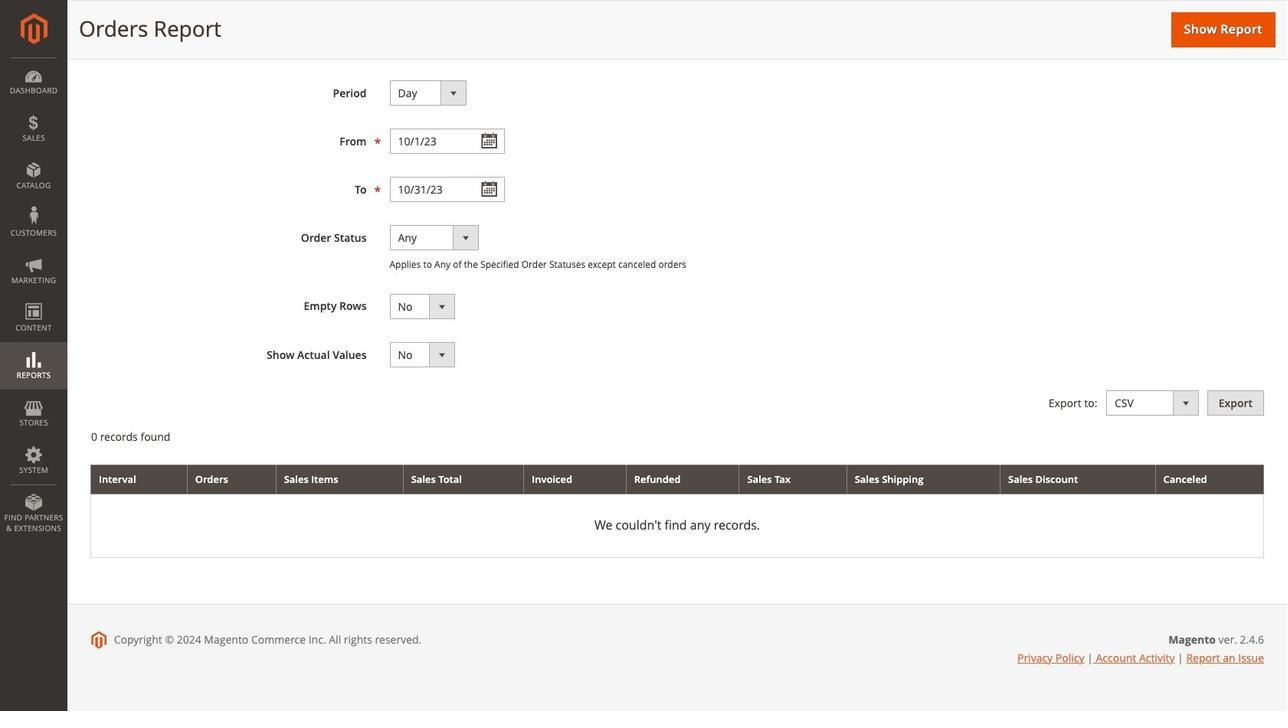 Task type: locate. For each thing, give the bounding box(es) containing it.
magento admin panel image
[[20, 13, 47, 44]]

None text field
[[390, 129, 505, 154], [390, 177, 505, 203], [390, 129, 505, 154], [390, 177, 505, 203]]

menu bar
[[0, 57, 67, 542]]



Task type: vqa. For each thing, say whether or not it's contained in the screenshot.
magento admin panel Image
yes



